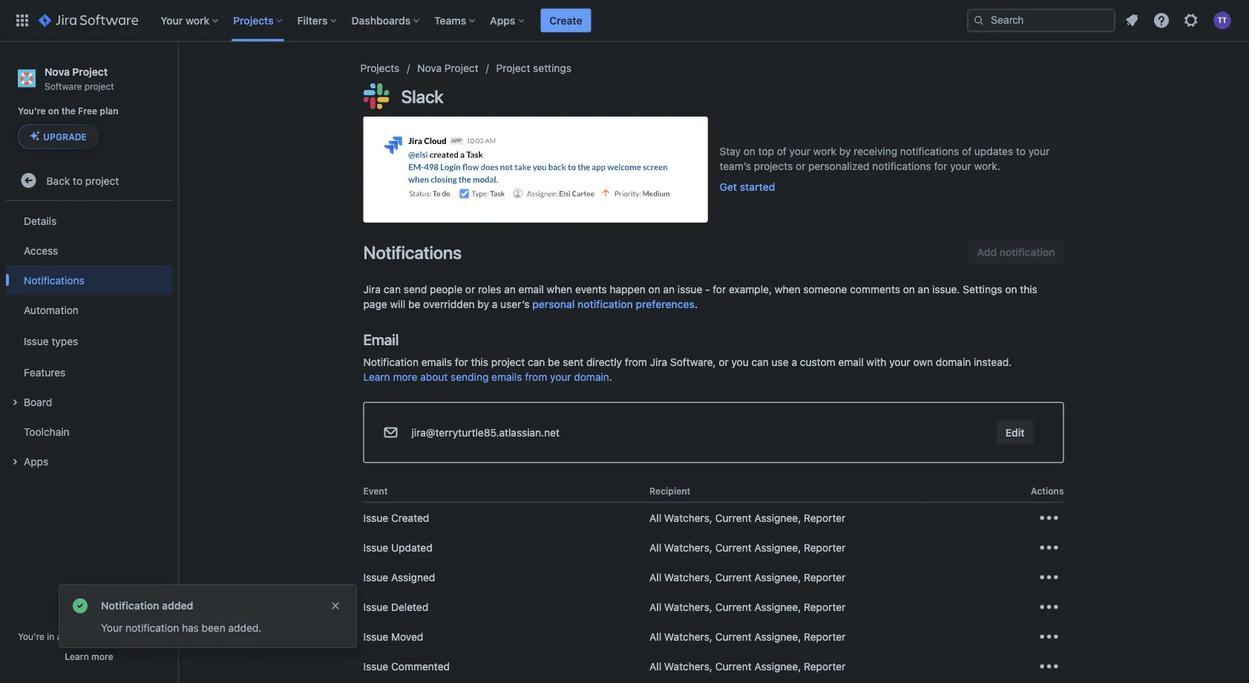 Task type: describe. For each thing, give the bounding box(es) containing it.
1 of from the left
[[777, 145, 787, 158]]

edit
[[1006, 426, 1025, 438]]

projects for projects link
[[360, 62, 400, 74]]

all watchers, current assignee, reporter for issue created
[[650, 512, 846, 524]]

nova for nova project software project
[[45, 65, 70, 78]]

projects link
[[360, 59, 400, 77]]

projects for projects dropdown button
[[233, 14, 274, 26]]

can inside "jira can send people or roles an email when events happen on an issue - for example, when someone comments on an issue. settings on this page will be overridden by a user's"
[[384, 283, 401, 295]]

banner containing your work
[[0, 0, 1250, 42]]

features link
[[6, 357, 172, 387]]

all for created
[[650, 512, 662, 524]]

personal notification preferences link
[[533, 297, 695, 311]]

personalized
[[809, 160, 870, 172]]

get
[[720, 181, 737, 193]]

you're on the free plan
[[18, 106, 118, 116]]

search image
[[973, 14, 985, 26]]

will
[[390, 298, 406, 310]]

on right comments
[[903, 283, 915, 295]]

assigned
[[391, 571, 435, 583]]

updated
[[391, 541, 433, 553]]

assignee, for issue created
[[755, 512, 801, 524]]

details link
[[6, 206, 172, 235]]

issue for issue commented
[[363, 660, 388, 672]]

help image
[[1153, 12, 1171, 29]]

started
[[740, 181, 775, 193]]

details
[[24, 214, 57, 227]]

the
[[61, 106, 76, 116]]

1 horizontal spatial from
[[625, 356, 647, 368]]

success image
[[71, 597, 89, 615]]

settings image
[[1183, 12, 1201, 29]]

project down notification added
[[131, 631, 160, 641]]

team's
[[720, 160, 751, 172]]

about
[[420, 370, 448, 383]]

or inside email notification emails for this project can be sent directly from jira software, or you can use a custom email with your own domain instead. learn more about sending emails from your domain .
[[719, 356, 729, 368]]

jira@terryturtle85.atlassian.net
[[412, 426, 560, 438]]

more inside button
[[91, 651, 113, 662]]

teams
[[434, 14, 466, 26]]

apps inside dropdown button
[[490, 14, 515, 26]]

nova project
[[417, 62, 479, 74]]

this inside email notification emails for this project can be sent directly from jira software, or you can use a custom email with your own domain instead. learn more about sending emails from your domain .
[[471, 356, 489, 368]]

example,
[[729, 283, 772, 295]]

edit button
[[997, 421, 1034, 444]]

back to project link
[[6, 166, 172, 195]]

issue for issue assigned
[[363, 571, 388, 583]]

software
[[45, 81, 82, 91]]

current for issue assigned
[[715, 571, 752, 583]]

recipient
[[650, 486, 691, 496]]

custom
[[800, 356, 836, 368]]

been
[[202, 622, 226, 634]]

notification actions image for assigned
[[1038, 565, 1061, 589]]

watchers, for issue created
[[664, 512, 713, 524]]

actions
[[1031, 486, 1064, 496]]

free
[[78, 106, 97, 116]]

reporter for issue assigned
[[804, 571, 846, 583]]

email inside email notification emails for this project can be sent directly from jira software, or you can use a custom email with your own domain instead. learn more about sending emails from your domain .
[[839, 356, 864, 368]]

all for moved
[[650, 630, 662, 643]]

a inside "jira can send people or roles an email when events happen on an issue - for example, when someone comments on an issue. settings on this page will be overridden by a user's"
[[492, 298, 498, 310]]

jira issue preview in slack image
[[363, 117, 708, 222]]

-
[[705, 283, 710, 295]]

issue for issue types
[[24, 335, 49, 347]]

1 vertical spatial domain
[[574, 370, 609, 383]]

personal
[[533, 298, 575, 310]]

your work button
[[156, 9, 224, 32]]

sidebar navigation image
[[162, 59, 195, 89]]

stay
[[720, 145, 741, 158]]

group containing details
[[6, 201, 172, 481]]

moved
[[391, 630, 423, 643]]

project inside email notification emails for this project can be sent directly from jira software, or you can use a custom email with your own domain instead. learn more about sending emails from your domain .
[[491, 356, 525, 368]]

1 an from the left
[[504, 283, 516, 295]]

team-
[[64, 631, 89, 641]]

you're in a team-managed project
[[18, 631, 160, 641]]

work inside dropdown button
[[186, 14, 210, 26]]

or inside "jira can send people or roles an email when events happen on an issue - for example, when someone comments on an issue. settings on this page will be overridden by a user's"
[[465, 283, 475, 295]]

your up projects
[[790, 145, 811, 158]]

email
[[363, 331, 399, 348]]

projects
[[754, 160, 793, 172]]

added
[[162, 600, 193, 612]]

issue types
[[24, 335, 78, 347]]

learn more about sending emails from your domain button
[[363, 369, 609, 384]]

issue for issue updated
[[363, 541, 388, 553]]

notification actions image for deleted
[[1038, 595, 1061, 619]]

upgrade button
[[19, 125, 98, 149]]

learn inside button
[[65, 651, 89, 662]]

back
[[46, 174, 70, 187]]

work inside "stay on top of your work by receiving notifications of updates to your team's projects or personalized notifications for your work."
[[814, 145, 837, 158]]

alert containing notification added
[[59, 585, 356, 647]]

you're for you're in a team-managed project
[[18, 631, 44, 641]]

2 when from the left
[[775, 283, 801, 295]]

current for issue commented
[[715, 660, 752, 672]]

1 vertical spatial from
[[525, 370, 547, 383]]

issue deleted
[[363, 601, 429, 613]]

your for your work
[[161, 14, 183, 26]]

get started link
[[720, 180, 775, 195]]

watchers, for issue commented
[[664, 660, 713, 672]]

upgrade
[[43, 132, 87, 142]]

happen
[[610, 283, 646, 295]]

project up details link at the left of the page
[[85, 174, 119, 187]]

notification inside email notification emails for this project can be sent directly from jira software, or you can use a custom email with your own domain instead. learn more about sending emails from your domain .
[[363, 356, 419, 368]]

teams button
[[430, 9, 481, 32]]

apps button
[[6, 446, 172, 476]]

reporter for issue moved
[[804, 630, 846, 643]]

filters
[[297, 14, 328, 26]]

nova project software project
[[45, 65, 114, 91]]

for inside "stay on top of your work by receiving notifications of updates to your team's projects or personalized notifications for your work."
[[934, 160, 948, 172]]

or inside "stay on top of your work by receiving notifications of updates to your team's projects or personalized notifications for your work."
[[796, 160, 806, 172]]

access link
[[6, 235, 172, 265]]

0 horizontal spatial emails
[[422, 356, 452, 368]]

issue types link
[[6, 325, 172, 357]]

issue created
[[363, 512, 429, 524]]

issue.
[[933, 283, 960, 295]]

current for issue created
[[715, 512, 752, 524]]

issue assigned
[[363, 571, 435, 583]]

notifications link
[[6, 265, 172, 295]]

all watchers, current assignee, reporter for issue updated
[[650, 541, 846, 553]]

board
[[24, 396, 52, 408]]

1 when from the left
[[547, 283, 573, 295]]

updates
[[975, 145, 1014, 158]]

on up preferences
[[649, 283, 661, 295]]

assignee, for issue moved
[[755, 630, 801, 643]]

all watchers, current assignee, reporter for issue deleted
[[650, 601, 846, 613]]

current for issue deleted
[[715, 601, 752, 613]]

this inside "jira can send people or roles an email when events happen on an issue - for example, when someone comments on an issue. settings on this page will be overridden by a user's"
[[1020, 283, 1038, 295]]

slack logo image
[[363, 83, 389, 109]]

Search field
[[967, 9, 1116, 32]]

learn more
[[65, 651, 113, 662]]

commented
[[391, 660, 450, 672]]

notification actions image for commented
[[1038, 654, 1061, 678]]

access
[[24, 244, 58, 256]]

your notification has been added.
[[101, 622, 262, 634]]

sent
[[563, 356, 584, 368]]

create
[[550, 14, 582, 26]]

issue
[[678, 283, 703, 295]]

assignee, for issue assigned
[[755, 571, 801, 583]]

email icon image
[[382, 424, 400, 441]]

0 vertical spatial notifications
[[900, 145, 959, 158]]

by inside "jira can send people or roles an email when events happen on an issue - for example, when someone comments on an issue. settings on this page will be overridden by a user's"
[[478, 298, 489, 310]]

learn inside email notification emails for this project can be sent directly from jira software, or you can use a custom email with your own domain instead. learn more about sending emails from your domain .
[[363, 370, 390, 383]]

nova project link
[[417, 59, 479, 77]]

2 of from the left
[[962, 145, 972, 158]]

for inside "jira can send people or roles an email when events happen on an issue - for example, when someone comments on an issue. settings on this page will be overridden by a user's"
[[713, 283, 726, 295]]

appswitcher icon image
[[13, 12, 31, 29]]

1 vertical spatial notifications
[[873, 160, 932, 172]]

dashboards
[[352, 14, 411, 26]]

toolchain link
[[6, 417, 172, 446]]

event
[[363, 486, 388, 496]]

jira can send people or roles an email when events happen on an issue - for example, when someone comments on an issue. settings on this page will be overridden by a user's
[[363, 283, 1038, 310]]

notification added
[[101, 600, 193, 612]]

slack
[[401, 86, 444, 107]]

all for commented
[[650, 660, 662, 672]]

added.
[[228, 622, 262, 634]]

you're for you're on the free plan
[[18, 106, 46, 116]]

your right updates at the right of page
[[1029, 145, 1050, 158]]

reporter for issue updated
[[804, 541, 846, 553]]



Task type: locate. For each thing, give the bounding box(es) containing it.
issue left types
[[24, 335, 49, 347]]

4 reporter from the top
[[804, 601, 846, 613]]

0 vertical spatial learn
[[363, 370, 390, 383]]

1 horizontal spatial for
[[713, 283, 726, 295]]

jira inside "jira can send people or roles an email when events happen on an issue - for example, when someone comments on an issue. settings on this page will be overridden by a user's"
[[363, 283, 381, 295]]

from
[[625, 356, 647, 368], [525, 370, 547, 383]]

dashboards button
[[347, 9, 426, 32]]

0 vertical spatial apps
[[490, 14, 515, 26]]

2 assignee, from the top
[[755, 541, 801, 553]]

project inside 'link'
[[496, 62, 530, 74]]

issue
[[24, 335, 49, 347], [363, 512, 388, 524], [363, 541, 388, 553], [363, 571, 388, 583], [363, 601, 388, 613], [363, 630, 388, 643], [363, 660, 388, 672]]

6 watchers, from the top
[[664, 660, 713, 672]]

issue for issue created
[[363, 512, 388, 524]]

alert
[[59, 585, 356, 647]]

or left you
[[719, 356, 729, 368]]

issue left moved
[[363, 630, 388, 643]]

a down roles
[[492, 298, 498, 310]]

email left with
[[839, 356, 864, 368]]

your profile and settings image
[[1214, 12, 1232, 29]]

1 vertical spatial for
[[713, 283, 726, 295]]

0 horizontal spatial can
[[384, 283, 401, 295]]

notification up managed
[[101, 600, 159, 612]]

2 horizontal spatial for
[[934, 160, 948, 172]]

notification actions image
[[1038, 506, 1061, 530], [1038, 565, 1061, 589], [1038, 625, 1061, 648], [1038, 654, 1061, 678]]

primary element
[[9, 0, 967, 41]]

3 an from the left
[[918, 283, 930, 295]]

by up 'personalized'
[[840, 145, 851, 158]]

watchers, for issue moved
[[664, 630, 713, 643]]

0 horizontal spatial by
[[478, 298, 489, 310]]

4 all watchers, current assignee, reporter from the top
[[650, 601, 846, 613]]

1 horizontal spatial work
[[814, 145, 837, 158]]

0 vertical spatial notification
[[578, 298, 633, 310]]

be inside email notification emails for this project can be sent directly from jira software, or you can use a custom email with your own domain instead. learn more about sending emails from your domain .
[[548, 356, 560, 368]]

1 watchers, from the top
[[664, 512, 713, 524]]

0 vertical spatial you're
[[18, 106, 46, 116]]

expand image
[[6, 394, 24, 411]]

domain right own
[[936, 356, 971, 368]]

a right use
[[792, 356, 797, 368]]

can left use
[[752, 356, 769, 368]]

project down teams dropdown button
[[445, 62, 479, 74]]

comments
[[850, 283, 901, 295]]

for left work.
[[934, 160, 948, 172]]

be
[[408, 298, 420, 310], [548, 356, 560, 368]]

1 notification actions image from the top
[[1038, 506, 1061, 530]]

own
[[914, 356, 933, 368]]

notifications up automation
[[24, 274, 84, 286]]

project up software
[[72, 65, 108, 78]]

1 horizontal spatial can
[[528, 356, 545, 368]]

toolchain
[[24, 425, 70, 438]]

from right sending
[[525, 370, 547, 383]]

0 vertical spatial email
[[519, 283, 544, 295]]

apps button
[[486, 9, 530, 32]]

1 vertical spatial learn
[[65, 651, 89, 662]]

assignee, for issue updated
[[755, 541, 801, 553]]

0 vertical spatial notification
[[363, 356, 419, 368]]

1 horizontal spatial when
[[775, 283, 801, 295]]

3 assignee, from the top
[[755, 571, 801, 583]]

0 horizontal spatial be
[[408, 298, 420, 310]]

notifications up send
[[363, 242, 462, 262]]

types
[[52, 335, 78, 347]]

for up sending
[[455, 356, 468, 368]]

for
[[934, 160, 948, 172], [713, 283, 726, 295], [455, 356, 468, 368]]

you're
[[18, 106, 46, 116], [18, 631, 44, 641]]

issue up issue deleted
[[363, 571, 388, 583]]

issue commented
[[363, 660, 450, 672]]

be inside "jira can send people or roles an email when events happen on an issue - for example, when someone comments on an issue. settings on this page will be overridden by a user's"
[[408, 298, 420, 310]]

projects left "filters"
[[233, 14, 274, 26]]

0 horizontal spatial a
[[57, 631, 62, 641]]

watchers, for issue deleted
[[664, 601, 713, 613]]

1 horizontal spatial email
[[839, 356, 864, 368]]

0 horizontal spatial to
[[73, 174, 82, 187]]

1 horizontal spatial jira
[[650, 356, 668, 368]]

6 current from the top
[[715, 660, 752, 672]]

jira inside email notification emails for this project can be sent directly from jira software, or you can use a custom email with your own domain instead. learn more about sending emails from your domain .
[[650, 356, 668, 368]]

notification actions image for updated
[[1038, 536, 1061, 559]]

1 horizontal spatial by
[[840, 145, 851, 158]]

4 notification actions image from the top
[[1038, 654, 1061, 678]]

1 horizontal spatial domain
[[936, 356, 971, 368]]

watchers, for issue updated
[[664, 541, 713, 553]]

when
[[547, 283, 573, 295], [775, 283, 801, 295]]

your work
[[161, 14, 210, 26]]

3 reporter from the top
[[804, 571, 846, 583]]

board button
[[6, 387, 172, 417]]

1 horizontal spatial notification
[[363, 356, 419, 368]]

projects
[[233, 14, 274, 26], [360, 62, 400, 74]]

notifications right the receiving
[[900, 145, 959, 158]]

managed
[[89, 631, 128, 641]]

software,
[[670, 356, 716, 368]]

a right in
[[57, 631, 62, 641]]

notification down email on the left of the page
[[363, 356, 419, 368]]

5 watchers, from the top
[[664, 630, 713, 643]]

1 notification actions image from the top
[[1038, 536, 1061, 559]]

6 all from the top
[[650, 660, 662, 672]]

all watchers, current assignee, reporter for issue commented
[[650, 660, 846, 672]]

user's
[[500, 298, 530, 310]]

2 watchers, from the top
[[664, 541, 713, 553]]

of right top
[[777, 145, 787, 158]]

2 horizontal spatial can
[[752, 356, 769, 368]]

1 vertical spatial apps
[[24, 455, 48, 467]]

back to project
[[46, 174, 119, 187]]

2 horizontal spatial project
[[496, 62, 530, 74]]

use
[[772, 356, 789, 368]]

for inside email notification emails for this project can be sent directly from jira software, or you can use a custom email with your own domain instead. learn more about sending emails from your domain .
[[455, 356, 468, 368]]

preferences
[[636, 298, 695, 310]]

.
[[695, 298, 698, 310], [609, 370, 612, 383]]

1 horizontal spatial your
[[161, 14, 183, 26]]

to
[[1016, 145, 1026, 158], [73, 174, 82, 187]]

more down managed
[[91, 651, 113, 662]]

2 all from the top
[[650, 541, 662, 553]]

nova up slack
[[417, 62, 442, 74]]

. down the issue
[[695, 298, 698, 310]]

personal notification preferences .
[[533, 298, 698, 310]]

projects button
[[229, 9, 289, 32]]

1 all watchers, current assignee, reporter from the top
[[650, 512, 846, 524]]

2 vertical spatial or
[[719, 356, 729, 368]]

issue left the updated
[[363, 541, 388, 553]]

notifications
[[363, 242, 462, 262], [24, 274, 84, 286]]

all
[[650, 512, 662, 524], [650, 541, 662, 553], [650, 571, 662, 583], [650, 601, 662, 613], [650, 630, 662, 643], [650, 660, 662, 672]]

notification actions image for moved
[[1038, 625, 1061, 648]]

to right back
[[73, 174, 82, 187]]

0 horizontal spatial notification
[[101, 600, 159, 612]]

reporter for issue deleted
[[804, 601, 846, 613]]

reporter
[[804, 512, 846, 524], [804, 541, 846, 553], [804, 571, 846, 583], [804, 601, 846, 613], [804, 630, 846, 643], [804, 660, 846, 672]]

of left updates at the right of page
[[962, 145, 972, 158]]

1 vertical spatial more
[[91, 651, 113, 662]]

1 vertical spatial by
[[478, 298, 489, 310]]

1 horizontal spatial to
[[1016, 145, 1026, 158]]

watchers, for issue assigned
[[664, 571, 713, 583]]

issue down issue moved
[[363, 660, 388, 672]]

project for nova project software project
[[72, 65, 108, 78]]

notification down events
[[578, 298, 633, 310]]

expand image
[[6, 453, 24, 471]]

0 vertical spatial projects
[[233, 14, 274, 26]]

0 vertical spatial notifications
[[363, 242, 462, 262]]

assignee,
[[755, 512, 801, 524], [755, 541, 801, 553], [755, 571, 801, 583], [755, 601, 801, 613], [755, 630, 801, 643], [755, 660, 801, 672]]

0 horizontal spatial jira
[[363, 283, 381, 295]]

1 vertical spatial emails
[[492, 370, 522, 383]]

roles
[[478, 283, 501, 295]]

assignee, for issue commented
[[755, 660, 801, 672]]

0 vertical spatial .
[[695, 298, 698, 310]]

6 all watchers, current assignee, reporter from the top
[[650, 660, 846, 672]]

on left the
[[48, 106, 59, 116]]

0 vertical spatial from
[[625, 356, 647, 368]]

2 reporter from the top
[[804, 541, 846, 553]]

notification actions image for created
[[1038, 506, 1061, 530]]

jira software image
[[39, 12, 138, 29], [39, 12, 138, 29]]

all for deleted
[[650, 601, 662, 613]]

0 horizontal spatial of
[[777, 145, 787, 158]]

project up plan
[[84, 81, 114, 91]]

emails up 'about' on the left
[[422, 356, 452, 368]]

1 vertical spatial to
[[73, 174, 82, 187]]

an up user's
[[504, 283, 516, 295]]

0 horizontal spatial learn
[[65, 651, 89, 662]]

1 horizontal spatial a
[[492, 298, 498, 310]]

to right updates at the right of page
[[1016, 145, 1026, 158]]

3 notification actions image from the top
[[1038, 625, 1061, 648]]

2 notification actions image from the top
[[1038, 565, 1061, 589]]

settings
[[963, 283, 1003, 295]]

project inside nova project software project
[[72, 65, 108, 78]]

0 horizontal spatial domain
[[574, 370, 609, 383]]

more left 'about' on the left
[[393, 370, 418, 383]]

current for issue moved
[[715, 630, 752, 643]]

notification for your
[[125, 622, 179, 634]]

0 vertical spatial a
[[492, 298, 498, 310]]

in
[[47, 631, 54, 641]]

issue left deleted
[[363, 601, 388, 613]]

projects inside dropdown button
[[233, 14, 274, 26]]

jira up page
[[363, 283, 381, 295]]

on inside "stay on top of your work by receiving notifications of updates to your team's projects or personalized notifications for your work."
[[744, 145, 756, 158]]

1 vertical spatial projects
[[360, 62, 400, 74]]

0 vertical spatial more
[[393, 370, 418, 383]]

someone
[[804, 283, 847, 295]]

projects up slack logo
[[360, 62, 400, 74]]

overridden
[[423, 298, 475, 310]]

project settings
[[496, 62, 572, 74]]

or left roles
[[465, 283, 475, 295]]

1 vertical spatial or
[[465, 283, 475, 295]]

. inside email notification emails for this project can be sent directly from jira software, or you can use a custom email with your own domain instead. learn more about sending emails from your domain .
[[609, 370, 612, 383]]

notifications down the receiving
[[873, 160, 932, 172]]

your down sent
[[550, 370, 571, 383]]

watchers,
[[664, 512, 713, 524], [664, 541, 713, 553], [664, 571, 713, 583], [664, 601, 713, 613], [664, 630, 713, 643], [664, 660, 713, 672]]

1 horizontal spatial or
[[719, 356, 729, 368]]

filters button
[[293, 9, 343, 32]]

group
[[6, 201, 172, 481]]

1 assignee, from the top
[[755, 512, 801, 524]]

this right settings
[[1020, 283, 1038, 295]]

automation link
[[6, 295, 172, 325]]

1 vertical spatial be
[[548, 356, 560, 368]]

a inside email notification emails for this project can be sent directly from jira software, or you can use a custom email with your own domain instead. learn more about sending emails from your domain .
[[792, 356, 797, 368]]

learn down email on the left of the page
[[363, 370, 390, 383]]

2 current from the top
[[715, 541, 752, 553]]

nova for nova project
[[417, 62, 442, 74]]

6 assignee, from the top
[[755, 660, 801, 672]]

4 watchers, from the top
[[664, 601, 713, 613]]

1 horizontal spatial .
[[695, 298, 698, 310]]

0 vertical spatial notification actions image
[[1038, 536, 1061, 559]]

2 all watchers, current assignee, reporter from the top
[[650, 541, 846, 553]]

or right projects
[[796, 160, 806, 172]]

issue inside group
[[24, 335, 49, 347]]

nova up software
[[45, 65, 70, 78]]

notification actions image
[[1038, 536, 1061, 559], [1038, 595, 1061, 619]]

your left own
[[890, 356, 911, 368]]

learn more button
[[65, 650, 113, 662]]

be down send
[[408, 298, 420, 310]]

your inside alert
[[101, 622, 123, 634]]

project up learn more about sending emails from your domain button
[[491, 356, 525, 368]]

this up learn more about sending emails from your domain button
[[471, 356, 489, 368]]

banner
[[0, 0, 1250, 42]]

send
[[404, 283, 427, 295]]

work up sidebar navigation icon
[[186, 14, 210, 26]]

5 current from the top
[[715, 630, 752, 643]]

2 vertical spatial a
[[57, 631, 62, 641]]

your up sidebar navigation icon
[[161, 14, 183, 26]]

your for your notification has been added.
[[101, 622, 123, 634]]

1 vertical spatial notification
[[101, 600, 159, 612]]

5 assignee, from the top
[[755, 630, 801, 643]]

project for nova project
[[445, 62, 479, 74]]

create button
[[541, 9, 591, 32]]

4 current from the top
[[715, 601, 752, 613]]

you're left the
[[18, 106, 46, 116]]

0 vertical spatial jira
[[363, 283, 381, 295]]

you're left in
[[18, 631, 44, 641]]

0 horizontal spatial projects
[[233, 14, 274, 26]]

top
[[759, 145, 774, 158]]

current
[[715, 512, 752, 524], [715, 541, 752, 553], [715, 571, 752, 583], [715, 601, 752, 613], [715, 630, 752, 643], [715, 660, 752, 672]]

0 horizontal spatial work
[[186, 14, 210, 26]]

be left sent
[[548, 356, 560, 368]]

by inside "stay on top of your work by receiving notifications of updates to your team's projects or personalized notifications for your work."
[[840, 145, 851, 158]]

sending
[[451, 370, 489, 383]]

project settings link
[[496, 59, 572, 77]]

1 horizontal spatial apps
[[490, 14, 515, 26]]

more inside email notification emails for this project can be sent directly from jira software, or you can use a custom email with your own domain instead. learn more about sending emails from your domain .
[[393, 370, 418, 383]]

1 current from the top
[[715, 512, 752, 524]]

issue for issue moved
[[363, 630, 388, 643]]

2 you're from the top
[[18, 631, 44, 641]]

by
[[840, 145, 851, 158], [478, 298, 489, 310]]

1 horizontal spatial project
[[445, 62, 479, 74]]

1 horizontal spatial notification
[[578, 298, 633, 310]]

1 vertical spatial work
[[814, 145, 837, 158]]

your right team-
[[101, 622, 123, 634]]

all watchers, current assignee, reporter for issue assigned
[[650, 571, 846, 583]]

1 horizontal spatial nova
[[417, 62, 442, 74]]

issue for issue deleted
[[363, 601, 388, 613]]

reporter for issue commented
[[804, 660, 846, 672]]

stay on top of your work by receiving notifications of updates to your team's projects or personalized notifications for your work.
[[720, 145, 1050, 172]]

learn
[[363, 370, 390, 383], [65, 651, 89, 662]]

5 all watchers, current assignee, reporter from the top
[[650, 630, 846, 643]]

dismiss image
[[330, 600, 342, 612]]

can
[[384, 283, 401, 295], [528, 356, 545, 368], [752, 356, 769, 368]]

2 horizontal spatial an
[[918, 283, 930, 295]]

issue moved
[[363, 630, 423, 643]]

assignee, for issue deleted
[[755, 601, 801, 613]]

with
[[867, 356, 887, 368]]

0 horizontal spatial this
[[471, 356, 489, 368]]

1 horizontal spatial this
[[1020, 283, 1038, 295]]

on left top
[[744, 145, 756, 158]]

1 vertical spatial email
[[839, 356, 864, 368]]

jira
[[363, 283, 381, 295], [650, 356, 668, 368]]

1 you're from the top
[[18, 106, 46, 116]]

0 vertical spatial or
[[796, 160, 806, 172]]

all watchers, current assignee, reporter for issue moved
[[650, 630, 846, 643]]

0 horizontal spatial notifications
[[24, 274, 84, 286]]

an left issue.
[[918, 283, 930, 295]]

6 reporter from the top
[[804, 660, 846, 672]]

all watchers, current assignee, reporter
[[650, 512, 846, 524], [650, 541, 846, 553], [650, 571, 846, 583], [650, 601, 846, 613], [650, 630, 846, 643], [650, 660, 846, 672]]

jira left software,
[[650, 356, 668, 368]]

2 horizontal spatial or
[[796, 160, 806, 172]]

from right directly
[[625, 356, 647, 368]]

0 vertical spatial work
[[186, 14, 210, 26]]

plan
[[100, 106, 118, 116]]

0 vertical spatial your
[[161, 14, 183, 26]]

notifications image
[[1123, 12, 1141, 29]]

directly
[[586, 356, 622, 368]]

apps right teams dropdown button
[[490, 14, 515, 26]]

1 reporter from the top
[[804, 512, 846, 524]]

apps inside button
[[24, 455, 48, 467]]

for right -
[[713, 283, 726, 295]]

on right settings
[[1006, 283, 1018, 295]]

0 horizontal spatial notification
[[125, 622, 179, 634]]

notification down notification added
[[125, 622, 179, 634]]

1 horizontal spatial learn
[[363, 370, 390, 383]]

0 horizontal spatial nova
[[45, 65, 70, 78]]

can up the will
[[384, 283, 401, 295]]

. down directly
[[609, 370, 612, 383]]

1 horizontal spatial projects
[[360, 62, 400, 74]]

project
[[84, 81, 114, 91], [85, 174, 119, 187], [491, 356, 525, 368], [131, 631, 160, 641]]

0 vertical spatial domain
[[936, 356, 971, 368]]

1 vertical spatial .
[[609, 370, 612, 383]]

2 an from the left
[[663, 283, 675, 295]]

receiving
[[854, 145, 898, 158]]

5 reporter from the top
[[804, 630, 846, 643]]

1 vertical spatial jira
[[650, 356, 668, 368]]

can left sent
[[528, 356, 545, 368]]

current for issue updated
[[715, 541, 752, 553]]

0 vertical spatial to
[[1016, 145, 1026, 158]]

get started
[[720, 181, 775, 193]]

nova inside nova project software project
[[45, 65, 70, 78]]

you
[[732, 356, 749, 368]]

work up 'personalized'
[[814, 145, 837, 158]]

0 horizontal spatial .
[[609, 370, 612, 383]]

3 all watchers, current assignee, reporter from the top
[[650, 571, 846, 583]]

domain down directly
[[574, 370, 609, 383]]

2 notification actions image from the top
[[1038, 595, 1061, 619]]

apps down toolchain
[[24, 455, 48, 467]]

1 vertical spatial this
[[471, 356, 489, 368]]

1 vertical spatial notification actions image
[[1038, 595, 1061, 619]]

learn down team-
[[65, 651, 89, 662]]

an up preferences
[[663, 283, 675, 295]]

deleted
[[391, 601, 429, 613]]

notification for personal
[[578, 298, 633, 310]]

notification
[[363, 356, 419, 368], [101, 600, 159, 612]]

0 horizontal spatial project
[[72, 65, 108, 78]]

0 horizontal spatial for
[[455, 356, 468, 368]]

by down roles
[[478, 298, 489, 310]]

4 all from the top
[[650, 601, 662, 613]]

1 horizontal spatial of
[[962, 145, 972, 158]]

1 vertical spatial notification
[[125, 622, 179, 634]]

when right example,
[[775, 283, 801, 295]]

1 all from the top
[[650, 512, 662, 524]]

your left work.
[[950, 160, 972, 172]]

issue down event
[[363, 512, 388, 524]]

your inside your work dropdown button
[[161, 14, 183, 26]]

1 vertical spatial you're
[[18, 631, 44, 641]]

1 vertical spatial your
[[101, 622, 123, 634]]

5 all from the top
[[650, 630, 662, 643]]

3 watchers, from the top
[[664, 571, 713, 583]]

4 assignee, from the top
[[755, 601, 801, 613]]

0 horizontal spatial email
[[519, 283, 544, 295]]

0 vertical spatial emails
[[422, 356, 452, 368]]

2 vertical spatial for
[[455, 356, 468, 368]]

email inside "jira can send people or roles an email when events happen on an issue - for example, when someone comments on an issue. settings on this page will be overridden by a user's"
[[519, 283, 544, 295]]

notification
[[578, 298, 633, 310], [125, 622, 179, 634]]

reporter for issue created
[[804, 512, 846, 524]]

settings
[[533, 62, 572, 74]]

0 vertical spatial this
[[1020, 283, 1038, 295]]

3 all from the top
[[650, 571, 662, 583]]

email up user's
[[519, 283, 544, 295]]

all for assigned
[[650, 571, 662, 583]]

all for updated
[[650, 541, 662, 553]]

when up "personal"
[[547, 283, 573, 295]]

project inside nova project software project
[[84, 81, 114, 91]]

emails right sending
[[492, 370, 522, 383]]

has
[[182, 622, 199, 634]]

1 horizontal spatial more
[[393, 370, 418, 383]]

0 vertical spatial be
[[408, 298, 420, 310]]

0 horizontal spatial more
[[91, 651, 113, 662]]

on
[[48, 106, 59, 116], [744, 145, 756, 158], [649, 283, 661, 295], [903, 283, 915, 295], [1006, 283, 1018, 295]]

your
[[161, 14, 183, 26], [101, 622, 123, 634]]

email
[[519, 283, 544, 295], [839, 356, 864, 368]]

1 horizontal spatial be
[[548, 356, 560, 368]]

1 horizontal spatial an
[[663, 283, 675, 295]]

to inside "stay on top of your work by receiving notifications of updates to your team's projects or personalized notifications for your work."
[[1016, 145, 1026, 158]]

project left settings
[[496, 62, 530, 74]]

3 current from the top
[[715, 571, 752, 583]]



Task type: vqa. For each thing, say whether or not it's contained in the screenshot.
the "Your" inside alert
yes



